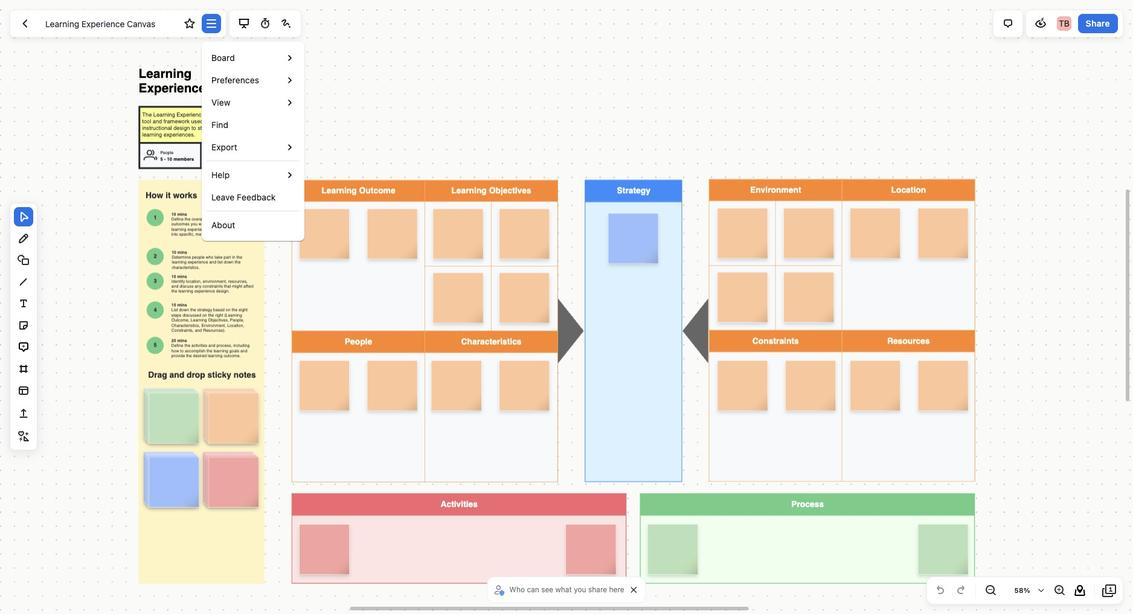 Task type: locate. For each thing, give the bounding box(es) containing it.
find
[[212, 120, 229, 130]]

menu
[[202, 47, 305, 236]]

what
[[556, 586, 572, 595]]

who can see what you share here button
[[493, 581, 628, 600]]

menu containing board
[[202, 47, 305, 236]]

tooltip
[[202, 42, 305, 241]]

star this whiteboard image
[[183, 16, 197, 31]]

preferences, submenu menu item
[[212, 74, 259, 86]]

board, submenu menu item
[[212, 51, 235, 64]]

about
[[212, 220, 235, 230]]

can
[[527, 586, 540, 595]]

laser image
[[279, 16, 294, 31]]

leave feedback
[[212, 192, 276, 202]]

mini map image
[[1073, 584, 1088, 598]]

tooltip containing board
[[202, 42, 305, 241]]

view, submenu menu item
[[212, 96, 231, 109]]

tb button
[[1055, 14, 1075, 33]]

more options image
[[204, 16, 219, 31]]

help
[[212, 170, 230, 180]]

feedback
[[237, 192, 276, 202]]

view
[[212, 97, 231, 108]]

here
[[610, 586, 625, 595]]

preferences menu item
[[207, 69, 300, 91]]

see
[[542, 586, 554, 595]]

who can see what you share here
[[510, 586, 625, 595]]

export menu item
[[207, 136, 300, 158]]

58
[[1015, 587, 1024, 595]]

board
[[212, 53, 235, 63]]

you
[[574, 586, 587, 595]]

%
[[1024, 587, 1031, 595]]

view menu item
[[207, 91, 300, 114]]

leave
[[212, 192, 235, 202]]

share
[[1086, 18, 1111, 28]]

share
[[589, 586, 608, 595]]

58 %
[[1015, 587, 1031, 595]]

templates image
[[16, 384, 31, 398]]

timer image
[[258, 16, 272, 31]]



Task type: describe. For each thing, give the bounding box(es) containing it.
share button
[[1079, 14, 1119, 33]]

help, submenu menu item
[[212, 169, 230, 181]]

pages image
[[1103, 584, 1118, 598]]

who
[[510, 586, 525, 595]]

leave feedback, submenu menu item
[[212, 191, 276, 204]]

all eyes on me image
[[1034, 16, 1048, 31]]

tb
[[1059, 18, 1070, 28]]

more tools image
[[16, 430, 31, 444]]

find menu item
[[212, 118, 229, 131]]

board menu item
[[207, 47, 300, 69]]

export, submenu menu item
[[212, 141, 237, 154]]

Document name text field
[[36, 14, 178, 33]]

comment panel image
[[1001, 16, 1016, 31]]

help menu item
[[207, 164, 300, 186]]

zoom out image
[[984, 584, 998, 598]]

zoom in image
[[1053, 584, 1067, 598]]

present image
[[237, 16, 251, 31]]

upload image
[[16, 407, 31, 421]]

preferences
[[212, 75, 259, 85]]

export
[[212, 142, 237, 152]]

about, submenu menu item
[[212, 219, 235, 231]]

dashboard image
[[18, 16, 32, 31]]



Task type: vqa. For each thing, say whether or not it's contained in the screenshot.
additional
no



